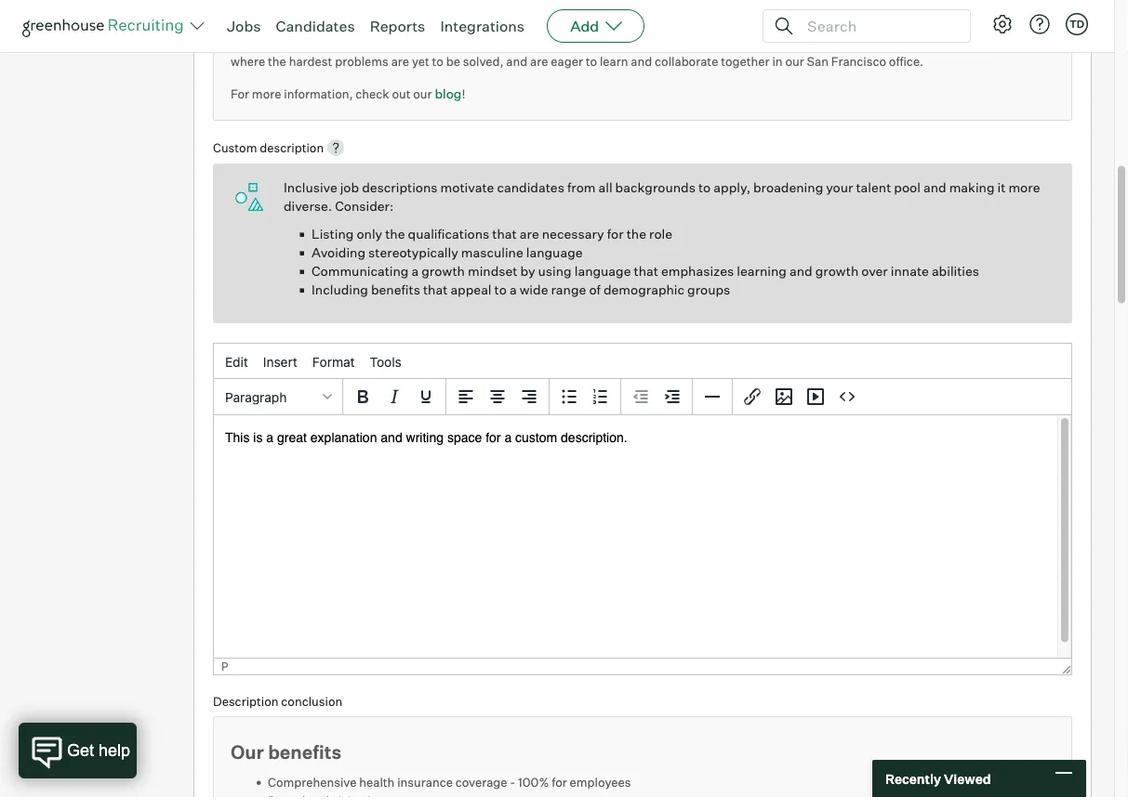 Task type: describe. For each thing, give the bounding box(es) containing it.
for more information, check out our blog !
[[231, 86, 465, 102]]

p
[[221, 661, 228, 674]]

communicating
[[312, 264, 409, 280]]

edit button
[[218, 347, 256, 378]]

coalition
[[627, 0, 676, 1]]

for down add
[[587, 36, 602, 51]]

description
[[213, 695, 279, 710]]

td
[[1069, 18, 1084, 30]]

solved,
[[463, 55, 504, 69]]

adept
[[508, 0, 543, 1]]

listing only the qualifications that are necessary for the role avoiding stereotypically masculine language communicating a growth mindset by using language that emphasizes learning and growth over innate abilities including benefits that appeal to a wide range of demographic groups
[[312, 227, 979, 299]]

2 growth from the left
[[815, 264, 859, 280]]

appeal
[[450, 282, 492, 299]]

configure image
[[991, 13, 1014, 35]]

and inside inclusive job descriptions motivate candidates from all backgrounds to apply, broadening your talent pool and making it more diverse. consider:
[[923, 180, 946, 196]]

reports
[[370, 17, 425, 35]]

fences
[[626, 36, 663, 51]]

100%
[[518, 776, 549, 791]]

motivate
[[440, 180, 494, 196]]

for right 100%
[[552, 776, 567, 791]]

the down looking
[[268, 55, 286, 69]]

your
[[826, 180, 853, 196]]

viewed
[[944, 771, 991, 787]]

0 vertical spatial our
[[747, 36, 766, 51]]

2 toolbar from the left
[[446, 380, 550, 416]]

problems
[[335, 55, 389, 69]]

candidates link
[[276, 17, 355, 35]]

out
[[392, 87, 411, 102]]

are inside 'listing only the qualifications that are necessary for the role avoiding stereotypically masculine language communicating a growth mindset by using language that emphasizes learning and growth over innate abilities including benefits that appeal to a wide range of demographic groups'
[[520, 227, 539, 243]]

team
[[393, 36, 421, 51]]

descriptions
[[362, 180, 438, 196]]

blog link
[[435, 86, 462, 102]]

masculine
[[461, 245, 523, 262]]

eager
[[551, 55, 583, 69]]

inclusive job descriptions motivate candidates from all backgrounds to apply, broadening your talent pool and making it more diverse. consider:
[[284, 180, 1040, 215]]

yet
[[412, 55, 429, 69]]

custom
[[213, 141, 257, 156]]

listing
[[312, 227, 354, 243]]

of inside . adept is backed by a coalition of strategic partners, including atlassian, microsoft, nvidia, and workday.
[[678, 0, 689, 1]]

and down want
[[506, 55, 528, 69]]

0 horizontal spatial benefits
[[268, 742, 342, 765]]

learning
[[737, 264, 787, 280]]

edit
[[225, 355, 248, 370]]

inclusive
[[284, 180, 337, 196]]

environment
[[954, 36, 1025, 51]]

mission,
[[769, 36, 817, 51]]

using
[[538, 264, 572, 280]]

candidates
[[276, 17, 355, 35]]

!
[[462, 87, 465, 102]]

who
[[480, 36, 504, 51]]

recently viewed
[[885, 771, 991, 787]]

comprehensive
[[268, 776, 357, 791]]

passionate
[[328, 36, 390, 51]]

to inside inclusive job descriptions motivate candidates from all backgrounds to apply, broadening your talent pool and making it more diverse. consider:
[[698, 180, 711, 196]]

workday.
[[231, 4, 284, 19]]

integrations
[[440, 17, 525, 35]]

reports link
[[370, 17, 425, 35]]

accomplish
[[680, 36, 745, 51]]

2 vertical spatial that
[[423, 282, 448, 299]]

broadening
[[753, 180, 823, 196]]

coverage
[[455, 776, 507, 791]]

startup
[[910, 36, 951, 51]]

format
[[312, 355, 355, 370]]

microsoft,
[[913, 0, 971, 1]]

insurance
[[397, 776, 453, 791]]

to left learn
[[586, 55, 597, 69]]

blog
[[435, 86, 462, 102]]

groups
[[687, 282, 730, 299]]

p button
[[221, 661, 228, 674]]

emphasizes
[[661, 264, 734, 280]]

members
[[424, 36, 478, 51]]

more inside inclusive job descriptions motivate candidates from all backgrounds to apply, broadening your talent pool and making it more diverse. consider:
[[1009, 180, 1040, 196]]

collaborate
[[655, 55, 718, 69]]

it
[[997, 180, 1006, 196]]

. adept is backed by a coalition of strategic partners, including atlassian, microsoft, nvidia, and workday.
[[231, 0, 1043, 19]]

are down "team"
[[391, 55, 409, 69]]

conclusion
[[281, 695, 342, 710]]

comprehensive health insurance coverage - 100% for employees
[[268, 776, 631, 791]]

the left role
[[626, 227, 646, 243]]

abilities
[[932, 264, 979, 280]]

paragraph
[[225, 390, 287, 405]]

jobs
[[227, 17, 261, 35]]

are up san
[[819, 36, 837, 51]]

1 vertical spatial our
[[785, 55, 804, 69]]

nvidia,
[[973, 0, 1019, 1]]

demographic
[[603, 282, 685, 299]]

swing
[[551, 36, 584, 51]]

the right "only"
[[385, 227, 405, 243]]

insert button
[[256, 347, 305, 378]]

information,
[[284, 87, 353, 102]]

including
[[799, 0, 852, 1]]



Task type: locate. For each thing, give the bounding box(es) containing it.
wide
[[520, 282, 548, 299]]

atlassian,
[[854, 0, 910, 1]]

including
[[312, 282, 368, 299]]

where
[[231, 55, 265, 69]]

our right out
[[413, 87, 432, 102]]

jobs link
[[227, 17, 261, 35]]

and inside 'listing only the qualifications that are necessary for the role avoiding stereotypically masculine language communicating a growth mindset by using language that emphasizes learning and growth over innate abilities including benefits that appeal to a wide range of demographic groups'
[[790, 264, 812, 280]]

0 vertical spatial benefits
[[371, 282, 420, 299]]

benefits inside 'listing only the qualifications that are necessary for the role avoiding stereotypically masculine language communicating a growth mindset by using language that emphasizes learning and growth over innate abilities including benefits that appeal to a wide range of demographic groups'
[[371, 282, 420, 299]]

innate
[[891, 264, 929, 280]]

are
[[819, 36, 837, 51], [391, 55, 409, 69], [530, 55, 548, 69], [520, 227, 539, 243]]

.
[[502, 0, 505, 1]]

are down want
[[530, 55, 548, 69]]

1 horizontal spatial benefits
[[371, 282, 420, 299]]

and right pool
[[923, 180, 946, 196]]

for right necessary
[[607, 227, 624, 243]]

add button
[[547, 9, 645, 43]]

growth left over
[[815, 264, 859, 280]]

of right coalition
[[678, 0, 689, 1]]

our right in
[[785, 55, 804, 69]]

0 horizontal spatial our
[[413, 87, 432, 102]]

that up masculine
[[492, 227, 517, 243]]

2 vertical spatial by
[[520, 264, 535, 280]]

0 horizontal spatial of
[[589, 282, 601, 299]]

3 toolbar from the left
[[550, 380, 621, 416]]

to
[[537, 36, 548, 51], [666, 36, 677, 51], [432, 55, 444, 69], [586, 55, 597, 69], [698, 180, 711, 196], [494, 282, 507, 299]]

0 vertical spatial of
[[678, 0, 689, 1]]

only
[[357, 227, 382, 243]]

1 vertical spatial of
[[589, 282, 601, 299]]

benefits down communicating
[[371, 282, 420, 299]]

of right range
[[589, 282, 601, 299]]

more inside for more information, check out our blog !
[[252, 87, 281, 102]]

by up office.
[[884, 36, 898, 51]]

toolbar
[[343, 380, 446, 416], [446, 380, 550, 416], [550, 380, 621, 416], [621, 380, 693, 416], [733, 380, 867, 416]]

1 horizontal spatial of
[[678, 0, 689, 1]]

1 vertical spatial that
[[634, 264, 658, 280]]

and right 'nvidia,'
[[1022, 0, 1043, 1]]

0 horizontal spatial that
[[423, 282, 448, 299]]

paragraph group
[[214, 379, 1071, 416]]

and inside . adept is backed by a coalition of strategic partners, including atlassian, microsoft, nvidia, and workday.
[[1022, 0, 1043, 1]]

1 toolbar from the left
[[343, 380, 446, 416]]

more
[[252, 87, 281, 102], [1009, 180, 1040, 196]]

all
[[598, 180, 612, 196]]

a inside 'we're looking for passionate team members who want to swing for the fences to accomplish our mission, are excited by a startup environment where the hardest problems are yet to be solved, and are eager to learn and collaborate together in our san francisco office.'
[[900, 36, 907, 51]]

be
[[446, 55, 460, 69]]

backgrounds
[[615, 180, 696, 196]]

to left be
[[432, 55, 444, 69]]

growth up the appeal
[[422, 264, 465, 280]]

office.
[[889, 55, 924, 69]]

1 vertical spatial by
[[884, 36, 898, 51]]

avoiding
[[312, 245, 366, 262]]

language up "using"
[[526, 245, 583, 262]]

range
[[551, 282, 586, 299]]

2 vertical spatial our
[[413, 87, 432, 102]]

a
[[618, 0, 625, 1], [900, 36, 907, 51], [412, 264, 419, 280], [510, 282, 517, 299]]

1 growth from the left
[[422, 264, 465, 280]]

that left the appeal
[[423, 282, 448, 299]]

making
[[949, 180, 995, 196]]

a up office.
[[900, 36, 907, 51]]

our inside for more information, check out our blog !
[[413, 87, 432, 102]]

for
[[231, 87, 249, 102]]

our
[[231, 742, 264, 765]]

td button
[[1066, 13, 1088, 35]]

role
[[649, 227, 672, 243]]

language up range
[[575, 264, 631, 280]]

more right for
[[252, 87, 281, 102]]

our
[[747, 36, 766, 51], [785, 55, 804, 69], [413, 87, 432, 102]]

check
[[356, 87, 389, 102]]

stereotypically
[[368, 245, 458, 262]]

and right learning
[[790, 264, 812, 280]]

more right it
[[1009, 180, 1040, 196]]

2 horizontal spatial our
[[785, 55, 804, 69]]

1 horizontal spatial that
[[492, 227, 517, 243]]

1 horizontal spatial growth
[[815, 264, 859, 280]]

0 horizontal spatial growth
[[422, 264, 465, 280]]

2 horizontal spatial by
[[884, 36, 898, 51]]

0 horizontal spatial by
[[520, 264, 535, 280]]

to right want
[[537, 36, 548, 51]]

our benefits
[[231, 742, 342, 765]]

are up masculine
[[520, 227, 539, 243]]

by inside 'listing only the qualifications that are necessary for the role avoiding stereotypically masculine language communicating a growth mindset by using language that emphasizes learning and growth over innate abilities including benefits that appeal to a wide range of demographic groups'
[[520, 264, 535, 280]]

1 vertical spatial benefits
[[268, 742, 342, 765]]

td button
[[1062, 9, 1092, 39]]

we're looking for passionate team members who want to swing for the fences to accomplish our mission, are excited by a startup environment where the hardest problems are yet to be solved, and are eager to learn and collaborate together in our san francisco office.
[[231, 36, 1025, 69]]

qualifications
[[408, 227, 489, 243]]

from
[[567, 180, 596, 196]]

0 vertical spatial more
[[252, 87, 281, 102]]

the up learn
[[605, 36, 623, 51]]

description conclusion
[[213, 695, 342, 710]]

Search text field
[[803, 13, 953, 40]]

by up add popup button
[[601, 0, 615, 1]]

to up collaborate
[[666, 36, 677, 51]]

strategic
[[692, 0, 742, 1]]

paragraph button
[[218, 382, 339, 414]]

2 horizontal spatial that
[[634, 264, 658, 280]]

looking
[[266, 36, 307, 51]]

benefits
[[371, 282, 420, 299], [268, 742, 342, 765]]

0 vertical spatial by
[[601, 0, 615, 1]]

1 horizontal spatial our
[[747, 36, 766, 51]]

to left apply,
[[698, 180, 711, 196]]

job
[[340, 180, 359, 196]]

for down candidates link
[[310, 36, 326, 51]]

resize image
[[1062, 667, 1071, 676]]

apply,
[[714, 180, 750, 196]]

that up demographic
[[634, 264, 658, 280]]

by inside 'we're looking for passionate team members who want to swing for the fences to accomplish our mission, are excited by a startup environment where the hardest problems are yet to be solved, and are eager to learn and collaborate together in our san francisco office.'
[[884, 36, 898, 51]]

for inside 'listing only the qualifications that are necessary for the role avoiding stereotypically masculine language communicating a growth mindset by using language that emphasizes learning and growth over innate abilities including benefits that appeal to a wide range of demographic groups'
[[607, 227, 624, 243]]

backed
[[557, 0, 599, 1]]

tools button
[[362, 347, 409, 378]]

mindset
[[468, 264, 518, 280]]

and down fences
[[631, 55, 652, 69]]

francisco
[[831, 55, 886, 69]]

0 vertical spatial that
[[492, 227, 517, 243]]

menu bar containing edit
[[214, 345, 1071, 381]]

by inside . adept is backed by a coalition of strategic partners, including atlassian, microsoft, nvidia, and workday.
[[601, 0, 615, 1]]

1 horizontal spatial by
[[601, 0, 615, 1]]

health
[[359, 776, 395, 791]]

diverse.
[[284, 199, 332, 215]]

that
[[492, 227, 517, 243], [634, 264, 658, 280], [423, 282, 448, 299]]

pool
[[894, 180, 921, 196]]

a down stereotypically
[[412, 264, 419, 280]]

4 toolbar from the left
[[621, 380, 693, 416]]

necessary
[[542, 227, 604, 243]]

menu bar
[[214, 345, 1071, 381]]

0 vertical spatial language
[[526, 245, 583, 262]]

recently
[[885, 771, 941, 787]]

benefits up comprehensive
[[268, 742, 342, 765]]

of inside 'listing only the qualifications that are necessary for the role avoiding stereotypically masculine language communicating a growth mindset by using language that emphasizes learning and growth over innate abilities including benefits that appeal to a wide range of demographic groups'
[[589, 282, 601, 299]]

hardest
[[289, 55, 332, 69]]

add
[[570, 17, 599, 35]]

a inside . adept is backed by a coalition of strategic partners, including atlassian, microsoft, nvidia, and workday.
[[618, 0, 625, 1]]

custom description
[[213, 141, 324, 156]]

for
[[310, 36, 326, 51], [587, 36, 602, 51], [607, 227, 624, 243], [552, 776, 567, 791]]

and
[[1022, 0, 1043, 1], [506, 55, 528, 69], [631, 55, 652, 69], [923, 180, 946, 196], [790, 264, 812, 280]]

to down mindset
[[494, 282, 507, 299]]

a left wide
[[510, 282, 517, 299]]

insert
[[263, 355, 297, 370]]

language
[[526, 245, 583, 262], [575, 264, 631, 280]]

employees
[[570, 776, 631, 791]]

to inside 'listing only the qualifications that are necessary for the role avoiding stereotypically masculine language communicating a growth mindset by using language that emphasizes learning and growth over innate abilities including benefits that appeal to a wide range of demographic groups'
[[494, 282, 507, 299]]

0 horizontal spatial more
[[252, 87, 281, 102]]

san
[[807, 55, 829, 69]]

1 vertical spatial language
[[575, 264, 631, 280]]

in
[[772, 55, 783, 69]]

1 horizontal spatial more
[[1009, 180, 1040, 196]]

a left coalition
[[618, 0, 625, 1]]

consider:
[[335, 199, 394, 215]]

greenhouse recruiting image
[[22, 15, 190, 37]]

1 vertical spatial more
[[1009, 180, 1040, 196]]

learn
[[600, 55, 628, 69]]

growth
[[422, 264, 465, 280], [815, 264, 859, 280]]

5 toolbar from the left
[[733, 380, 867, 416]]

partners,
[[745, 0, 797, 1]]

our up together
[[747, 36, 766, 51]]

by up wide
[[520, 264, 535, 280]]

candidates
[[497, 180, 564, 196]]

integrations link
[[440, 17, 525, 35]]



Task type: vqa. For each thing, say whether or not it's contained in the screenshot.
Yes image to the top
no



